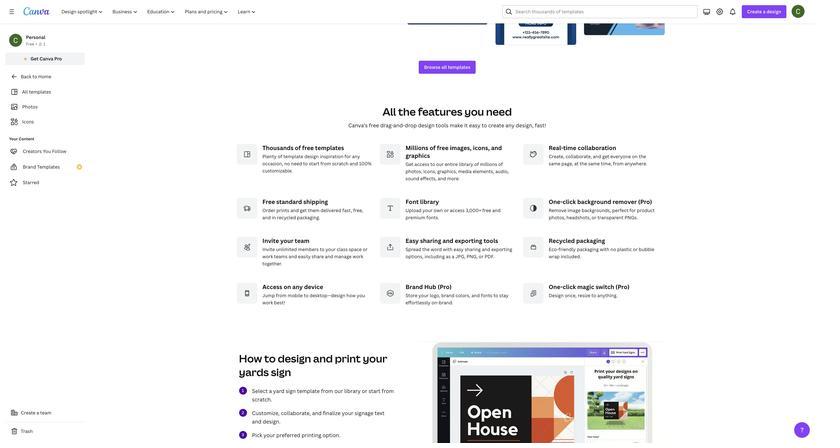 Task type: describe. For each thing, give the bounding box(es) containing it.
collaboration
[[578, 144, 616, 152]]

of right thousands
[[295, 144, 301, 152]]

sign inside select a yard sign template from our library or start from scratch.
[[286, 388, 296, 395]]

resize
[[578, 293, 590, 299]]

jump
[[262, 293, 275, 299]]

create a design
[[747, 8, 781, 15]]

get canva pro
[[30, 56, 62, 62]]

trash
[[21, 429, 33, 435]]

one-click background remover (pro) image
[[523, 198, 544, 219]]

recycled packaging eco-friendly packaging with no plastic or bubble wrap included.
[[549, 237, 654, 260]]

the up anywhere.
[[639, 154, 646, 160]]

scratch.
[[252, 397, 272, 404]]

access on any device image
[[236, 283, 257, 304]]

1 vertical spatial templates
[[29, 89, 51, 95]]

finalize
[[323, 410, 341, 417]]

anything.
[[597, 293, 618, 299]]

easy
[[406, 237, 419, 245]]

with inside "recycled packaging eco-friendly packaging with no plastic or bubble wrap included."
[[600, 247, 609, 253]]

your right pick
[[264, 432, 275, 440]]

access inside font library upload your own or access 3,000+ free and premium fonts.
[[450, 208, 465, 214]]

for for remover
[[629, 208, 636, 214]]

select
[[252, 388, 268, 395]]

start inside thousands of free templates plenty of template design inspiration for any occasion, no need to start from scratch and 100% customizable.
[[309, 161, 319, 167]]

and down graphics,
[[438, 176, 446, 182]]

magic
[[577, 283, 594, 291]]

work down space
[[353, 254, 363, 260]]

how
[[239, 352, 262, 366]]

free standard shipping image
[[236, 198, 257, 219]]

preferred
[[276, 432, 300, 440]]

and inside 'how to design and print your yards sign'
[[313, 352, 333, 366]]

design inside all the features you need canva's free drag-and-drop design tools make it easy to create any design, fast!
[[418, 122, 435, 129]]

for for templates
[[345, 154, 351, 160]]

device
[[304, 283, 323, 291]]

at
[[574, 161, 579, 167]]

all
[[442, 64, 447, 70]]

graphics
[[406, 152, 430, 160]]

design inside thousands of free templates plenty of template design inspiration for any occasion, no need to start from scratch and 100% customizable.
[[304, 154, 319, 160]]

creators you follow
[[23, 148, 66, 155]]

0 vertical spatial packaging
[[576, 237, 605, 245]]

3,000+
[[466, 208, 481, 214]]

home
[[38, 74, 51, 80]]

the right at
[[580, 161, 587, 167]]

access
[[262, 283, 282, 291]]

your inside brand hub (pro) store your logo, brand colors, and fonts to stay effortlessly on-brand.
[[419, 293, 429, 299]]

or inside easy sharing and exporting tools spread the word with easy sharing and exporting options, including as a jpg, png, or pdf.
[[479, 254, 484, 260]]

(pro) for one-click background remover (pro)
[[638, 198, 652, 206]]

any inside all the features you need canva's free drag-and-drop design tools make it easy to create any design, fast!
[[505, 122, 515, 129]]

select a yard sign template from our library or start from scratch.
[[252, 388, 394, 404]]

order
[[262, 208, 275, 214]]

word
[[431, 247, 442, 253]]

0 vertical spatial templates
[[448, 64, 470, 70]]

media
[[458, 169, 472, 175]]

of down thousands
[[278, 154, 282, 160]]

your inside customize, collaborate, and finalize your signage text and design.
[[342, 410, 353, 417]]

product
[[637, 208, 655, 214]]

work for invite
[[262, 254, 273, 260]]

1 same from the left
[[549, 161, 560, 167]]

it
[[464, 122, 468, 129]]

how
[[346, 293, 356, 299]]

and left in
[[262, 215, 271, 221]]

and down unlimited
[[289, 254, 297, 260]]

create for create a design
[[747, 8, 762, 15]]

1 vertical spatial icons,
[[423, 169, 436, 175]]

free standard shipping order prints and get them delivered fast, free, and in recycled packaging.
[[262, 198, 363, 221]]

get inside button
[[30, 56, 38, 62]]

of up audio,
[[498, 161, 503, 168]]

and inside font library upload your own or access 3,000+ free and premium fonts.
[[492, 208, 501, 214]]

brand hub (pro) store your logo, brand colors, and fonts to stay effortlessly on-brand.
[[406, 283, 508, 306]]

no inside "recycled packaging eco-friendly packaging with no plastic or bubble wrap included."
[[610, 247, 616, 253]]

recycled packaging image
[[523, 237, 544, 258]]

real-
[[549, 144, 563, 152]]

options,
[[406, 254, 423, 260]]

eco-
[[549, 247, 559, 253]]

pngs.
[[625, 215, 638, 221]]

black blue for sale house yard sign image
[[407, 0, 488, 24]]

thousands of free templates image
[[236, 144, 257, 165]]

browse all templates
[[424, 64, 470, 70]]

and down 'customize,'
[[252, 419, 261, 426]]

premium
[[406, 215, 425, 221]]

together.
[[262, 261, 282, 267]]

inspiration
[[320, 154, 343, 160]]

yellow and black minimalist real estate yard sign image
[[230, 0, 311, 13]]

library inside font library upload your own or access 3,000+ free and premium fonts.
[[420, 198, 439, 206]]

prints
[[276, 208, 289, 214]]

of up elements,
[[474, 161, 479, 168]]

1 horizontal spatial exporting
[[491, 247, 512, 253]]

how to design and print your yards sign
[[239, 352, 387, 380]]

one-click background remover (pro) remove image backgrounds, perfect for product photos, headshots, or transparent pngs.
[[549, 198, 655, 221]]

templates inside thousands of free templates plenty of template design inspiration for any occasion, no need to start from scratch and 100% customizable.
[[315, 144, 344, 152]]

thousands of free templates plenty of template design inspiration for any occasion, no need to start from scratch and 100% customizable.
[[262, 144, 372, 174]]

fast,
[[342, 208, 352, 214]]

access inside millions of free images, icons, and graphics get access to our entire library of millions of photos, icons, graphics, media elements, audio, sound effects, and more.
[[415, 161, 429, 168]]

to inside thousands of free templates plenty of template design inspiration for any occasion, no need to start from scratch and 100% customizable.
[[303, 161, 308, 167]]

from up 'text'
[[382, 388, 394, 395]]

the inside easy sharing and exporting tools spread the word with easy sharing and exporting options, including as a jpg, png, or pdf.
[[422, 247, 430, 253]]

all templates link
[[9, 86, 81, 98]]

back to home
[[21, 74, 51, 80]]

png,
[[467, 254, 478, 260]]

and inside brand hub (pro) store your logo, brand colors, and fonts to stay effortlessly on-brand.
[[471, 293, 480, 299]]

audio,
[[495, 169, 509, 175]]

mobile
[[288, 293, 303, 299]]

template inside select a yard sign template from our library or start from scratch.
[[297, 388, 320, 395]]

free,
[[353, 208, 363, 214]]

a for create a team
[[37, 410, 39, 416]]

printing
[[302, 432, 321, 440]]

millions
[[406, 144, 428, 152]]

(pro) for one-click magic switch (pro)
[[616, 283, 630, 291]]

members
[[298, 247, 319, 253]]

your inside font library upload your own or access 3,000+ free and premium fonts.
[[423, 208, 433, 214]]

content
[[19, 136, 34, 142]]

any inside thousands of free templates plenty of template design inspiration for any occasion, no need to start from scratch and 100% customizable.
[[352, 154, 360, 160]]

need inside thousands of free templates plenty of template design inspiration for any occasion, no need to start from scratch and 100% customizable.
[[291, 161, 302, 167]]

0 vertical spatial sharing
[[420, 237, 441, 245]]

create a team button
[[5, 407, 85, 420]]

more.
[[447, 176, 460, 182]]

your content
[[9, 136, 34, 142]]

delivered
[[321, 208, 341, 214]]

image
[[568, 208, 581, 214]]

design inside 'how to design and print your yards sign'
[[278, 352, 311, 366]]

or inside "recycled packaging eco-friendly packaging with no plastic or bubble wrap included."
[[633, 247, 638, 253]]

effects,
[[420, 176, 437, 182]]

drag-
[[380, 122, 393, 129]]

switch
[[596, 283, 614, 291]]

on inside real-time collaboration create, collaborate, and get everyone on the same page, at the same time, from anywhere.
[[632, 154, 638, 160]]

your left class
[[326, 247, 336, 253]]

the inside all the features you need canva's free drag-and-drop design tools make it easy to create any design, fast!
[[398, 105, 416, 119]]

pro
[[54, 56, 62, 62]]

or inside font library upload your own or access 3,000+ free and premium fonts.
[[444, 208, 449, 214]]

brand for hub
[[406, 283, 423, 291]]

with inside easy sharing and exporting tools spread the word with easy sharing and exporting options, including as a jpg, png, or pdf.
[[443, 247, 452, 253]]

and up as
[[443, 237, 453, 245]]

hub
[[424, 283, 436, 291]]

perfect
[[612, 208, 628, 214]]

included.
[[561, 254, 581, 260]]

easy sharing and exporting tools spread the word with easy sharing and exporting options, including as a jpg, png, or pdf.
[[406, 237, 512, 260]]

1 invite from the top
[[262, 237, 279, 245]]

a for select a yard sign template from our library or start from scratch.
[[269, 388, 272, 395]]

create for create a team
[[21, 410, 35, 416]]

desktop—design
[[310, 293, 345, 299]]

need inside all the features you need canva's free drag-and-drop design tools make it easy to create any design, fast!
[[486, 105, 512, 119]]

elements,
[[473, 169, 494, 175]]

work for device
[[262, 300, 273, 306]]

get for collaboration
[[602, 154, 609, 160]]

team for your
[[295, 237, 309, 245]]

1 horizontal spatial sharing
[[465, 247, 481, 253]]

create
[[488, 122, 504, 129]]

canva
[[39, 56, 53, 62]]

free for standard
[[262, 198, 275, 206]]

of right millions
[[430, 144, 436, 152]]

in
[[272, 215, 276, 221]]

design
[[549, 293, 564, 299]]

your inside 'how to design and print your yards sign'
[[363, 352, 387, 366]]

collaborate, inside real-time collaboration create, collaborate, and get everyone on the same page, at the same time, from anywhere.
[[566, 154, 592, 160]]

shipping
[[303, 198, 328, 206]]

and down standard
[[290, 208, 299, 214]]

store
[[406, 293, 417, 299]]

access on any device jump from mobile to desktop—design how you work best!
[[262, 283, 365, 306]]

and up millions
[[491, 144, 502, 152]]

headshots,
[[567, 215, 591, 221]]

create,
[[549, 154, 564, 160]]

to inside 'how to design and print your yards sign'
[[264, 352, 276, 366]]

follow
[[52, 148, 66, 155]]

easy inside easy sharing and exporting tools spread the word with easy sharing and exporting options, including as a jpg, png, or pdf.
[[454, 247, 464, 253]]

as
[[446, 254, 451, 260]]

sound
[[406, 176, 419, 182]]

your up unlimited
[[280, 237, 293, 245]]

invite your team image
[[236, 237, 257, 258]]

remover
[[613, 198, 637, 206]]



Task type: vqa. For each thing, say whether or not it's contained in the screenshot.
One-click magic switch (Pro) image at the right bottom of page
yes



Task type: locate. For each thing, give the bounding box(es) containing it.
same
[[549, 161, 560, 167], [588, 161, 600, 167]]

tools inside easy sharing and exporting tools spread the word with easy sharing and exporting options, including as a jpg, png, or pdf.
[[484, 237, 498, 245]]

brand up 'store'
[[406, 283, 423, 291]]

any right the 'create'
[[505, 122, 515, 129]]

design inside dropdown button
[[767, 8, 781, 15]]

fast!
[[535, 122, 546, 129]]

stay
[[499, 293, 508, 299]]

1 vertical spatial access
[[450, 208, 465, 214]]

photos,
[[406, 169, 422, 175], [549, 215, 565, 221]]

font
[[406, 198, 419, 206]]

1 vertical spatial template
[[297, 388, 320, 395]]

2 with from the left
[[600, 247, 609, 253]]

to inside the access on any device jump from mobile to desktop—design how you work best!
[[304, 293, 309, 299]]

1 with from the left
[[443, 247, 452, 253]]

browse all templates link
[[419, 61, 476, 74]]

tools
[[436, 122, 448, 129], [484, 237, 498, 245]]

0 vertical spatial exporting
[[455, 237, 482, 245]]

get
[[30, 56, 38, 62], [406, 161, 413, 168]]

easily
[[298, 254, 311, 260]]

photos, up sound
[[406, 169, 422, 175]]

personal
[[26, 34, 45, 40]]

1 horizontal spatial get
[[406, 161, 413, 168]]

1 vertical spatial for
[[629, 208, 636, 214]]

0 horizontal spatial easy
[[454, 247, 464, 253]]

1 horizontal spatial no
[[610, 247, 616, 253]]

0 horizontal spatial you
[[357, 293, 365, 299]]

1 vertical spatial click
[[563, 283, 576, 291]]

team inside invite your team invite unlimited members to your class space or work teams and easily share and manage work together.
[[295, 237, 309, 245]]

from up finalize at the left bottom of the page
[[321, 388, 333, 395]]

a inside button
[[37, 410, 39, 416]]

free right 3,000+ on the top right of page
[[482, 208, 491, 214]]

your right print
[[363, 352, 387, 366]]

0 vertical spatial on
[[632, 154, 638, 160]]

space
[[349, 247, 362, 253]]

one-click magic switch (pro) image
[[523, 283, 544, 304]]

0 horizontal spatial get
[[300, 208, 307, 214]]

create a design button
[[742, 5, 786, 18]]

photos, down remove on the top right of the page
[[549, 215, 565, 221]]

get up time,
[[602, 154, 609, 160]]

0 vertical spatial start
[[309, 161, 319, 167]]

same left time,
[[588, 161, 600, 167]]

2 vertical spatial any
[[292, 283, 303, 291]]

team
[[295, 237, 309, 245], [40, 410, 51, 416]]

templates down back to home
[[29, 89, 51, 95]]

and down 'collaboration'
[[593, 154, 601, 160]]

1 vertical spatial free
[[262, 198, 275, 206]]

one- for one-click background remover (pro)
[[549, 198, 563, 206]]

all for the
[[383, 105, 396, 119]]

start left scratch
[[309, 161, 319, 167]]

any up the 100%
[[352, 154, 360, 160]]

2 same from the left
[[588, 161, 600, 167]]

free left the •
[[26, 41, 34, 47]]

text
[[375, 410, 384, 417]]

1 horizontal spatial our
[[436, 161, 444, 168]]

sign up yard
[[271, 366, 291, 380]]

team up "trash" link
[[40, 410, 51, 416]]

transparent
[[598, 215, 623, 221]]

and left fonts
[[471, 293, 480, 299]]

starred
[[23, 180, 39, 186]]

need up customizable.
[[291, 161, 302, 167]]

1 vertical spatial invite
[[262, 247, 275, 253]]

2 one- from the top
[[549, 283, 563, 291]]

and inside real-time collaboration create, collaborate, and get everyone on the same page, at the same time, from anywhere.
[[593, 154, 601, 160]]

or
[[444, 208, 449, 214], [592, 215, 596, 221], [363, 247, 368, 253], [633, 247, 638, 253], [479, 254, 484, 260], [362, 388, 367, 395]]

them
[[308, 208, 319, 214]]

easy right it
[[469, 122, 480, 129]]

tools down features at the right of the page
[[436, 122, 448, 129]]

0 vertical spatial easy
[[469, 122, 480, 129]]

our up graphics,
[[436, 161, 444, 168]]

team up members
[[295, 237, 309, 245]]

0 vertical spatial tools
[[436, 122, 448, 129]]

manage
[[334, 254, 352, 260]]

work up together.
[[262, 254, 273, 260]]

millions of free images, icons, and graphics image
[[380, 144, 400, 165]]

click up once,
[[563, 283, 576, 291]]

template
[[283, 154, 303, 160], [297, 388, 320, 395]]

1 horizontal spatial with
[[600, 247, 609, 253]]

create inside button
[[21, 410, 35, 416]]

all down "back"
[[22, 89, 28, 95]]

1 horizontal spatial same
[[588, 161, 600, 167]]

0 horizontal spatial get
[[30, 56, 38, 62]]

0 horizontal spatial team
[[40, 410, 51, 416]]

with
[[443, 247, 452, 253], [600, 247, 609, 253]]

0 vertical spatial all
[[22, 89, 28, 95]]

easy inside all the features you need canva's free drag-and-drop design tools make it easy to create any design, fast!
[[469, 122, 480, 129]]

brand up starred
[[23, 164, 36, 170]]

you
[[465, 105, 484, 119], [357, 293, 365, 299]]

click for background
[[563, 198, 576, 206]]

0 vertical spatial you
[[465, 105, 484, 119]]

remove
[[549, 208, 566, 214]]

1 horizontal spatial you
[[465, 105, 484, 119]]

1 click from the top
[[563, 198, 576, 206]]

icons
[[22, 119, 34, 125]]

all up drag-
[[383, 105, 396, 119]]

blue modern real estate for sale yard sign image
[[584, 0, 665, 35]]

click inside one-click background remover (pro) remove image backgrounds, perfect for product photos, headshots, or transparent pngs.
[[563, 198, 576, 206]]

1 horizontal spatial collaborate,
[[566, 154, 592, 160]]

0 horizontal spatial start
[[309, 161, 319, 167]]

a for create a design
[[763, 8, 766, 15]]

scratch
[[332, 161, 349, 167]]

on up mobile on the left bottom of page
[[284, 283, 291, 291]]

template down 'how to design and print your yards sign'
[[297, 388, 320, 395]]

start
[[309, 161, 319, 167], [369, 388, 380, 395]]

to inside invite your team invite unlimited members to your class space or work teams and easily share and manage work together.
[[320, 247, 324, 253]]

1 vertical spatial packaging
[[577, 247, 599, 253]]

1 horizontal spatial on
[[632, 154, 638, 160]]

drop
[[405, 122, 417, 129]]

work
[[262, 254, 273, 260], [353, 254, 363, 260], [262, 300, 273, 306]]

1 vertical spatial start
[[369, 388, 380, 395]]

sign right yard
[[286, 388, 296, 395]]

0 vertical spatial collaborate,
[[566, 154, 592, 160]]

from down inspiration
[[320, 161, 331, 167]]

0 vertical spatial click
[[563, 198, 576, 206]]

and inside thousands of free templates plenty of template design inspiration for any occasion, no need to start from scratch and 100% customizable.
[[350, 161, 358, 167]]

trash link
[[5, 426, 85, 439]]

invite
[[262, 237, 279, 245], [262, 247, 275, 253]]

tools up pdf.
[[484, 237, 498, 245]]

0 vertical spatial one-
[[549, 198, 563, 206]]

0 horizontal spatial photos,
[[406, 169, 422, 175]]

0 horizontal spatial free
[[26, 41, 34, 47]]

1 horizontal spatial templates
[[315, 144, 344, 152]]

photos, inside one-click background remover (pro) remove image backgrounds, perfect for product photos, headshots, or transparent pngs.
[[549, 215, 565, 221]]

our up finalize at the left bottom of the page
[[334, 388, 343, 395]]

0 horizontal spatial no
[[284, 161, 290, 167]]

our
[[436, 161, 444, 168], [334, 388, 343, 395]]

on inside the access on any device jump from mobile to desktop—design how you work best!
[[284, 283, 291, 291]]

get left canva
[[30, 56, 38, 62]]

from up 'best!'
[[276, 293, 287, 299]]

team inside button
[[40, 410, 51, 416]]

0 horizontal spatial icons,
[[423, 169, 436, 175]]

yards
[[239, 366, 269, 380]]

(pro) inside one-click background remover (pro) remove image backgrounds, perfect for product photos, headshots, or transparent pngs.
[[638, 198, 652, 206]]

0 vertical spatial no
[[284, 161, 290, 167]]

1 vertical spatial team
[[40, 410, 51, 416]]

logo,
[[430, 293, 440, 299]]

plastic
[[617, 247, 632, 253]]

your
[[423, 208, 433, 214], [280, 237, 293, 245], [326, 247, 336, 253], [419, 293, 429, 299], [363, 352, 387, 366], [342, 410, 353, 417], [264, 432, 275, 440]]

2 horizontal spatial any
[[505, 122, 515, 129]]

0 vertical spatial library
[[459, 161, 473, 168]]

1 vertical spatial our
[[334, 388, 343, 395]]

or right own
[[444, 208, 449, 214]]

sign inside 'how to design and print your yards sign'
[[271, 366, 291, 380]]

click
[[563, 198, 576, 206], [563, 283, 576, 291]]

0 horizontal spatial our
[[334, 388, 343, 395]]

1 vertical spatial get
[[300, 208, 307, 214]]

0 vertical spatial our
[[436, 161, 444, 168]]

1 vertical spatial no
[[610, 247, 616, 253]]

or inside one-click background remover (pro) remove image backgrounds, perfect for product photos, headshots, or transparent pngs.
[[592, 215, 596, 221]]

work down jump
[[262, 300, 273, 306]]

(pro) up brand
[[438, 283, 452, 291]]

1 horizontal spatial (pro)
[[616, 283, 630, 291]]

1 horizontal spatial icons,
[[473, 144, 490, 152]]

easy up jpg, in the bottom of the page
[[454, 247, 464, 253]]

template inside thousands of free templates plenty of template design inspiration for any occasion, no need to start from scratch and 100% customizable.
[[283, 154, 303, 160]]

customize,
[[252, 410, 280, 417]]

and-
[[393, 122, 405, 129]]

free for •
[[26, 41, 34, 47]]

spread
[[406, 247, 421, 253]]

2 vertical spatial library
[[344, 388, 361, 395]]

pick your preferred printing option.
[[252, 432, 340, 440]]

1 horizontal spatial library
[[420, 198, 439, 206]]

upload
[[406, 208, 421, 214]]

free inside thousands of free templates plenty of template design inspiration for any occasion, no need to start from scratch and 100% customizable.
[[302, 144, 314, 152]]

sign
[[271, 366, 291, 380], [286, 388, 296, 395]]

2 invite from the top
[[262, 247, 275, 253]]

effortlessly
[[406, 300, 430, 306]]

icons, up millions
[[473, 144, 490, 152]]

free left drag-
[[369, 122, 379, 129]]

one- up design
[[549, 283, 563, 291]]

click up image
[[563, 198, 576, 206]]

top level navigation element
[[57, 5, 261, 18]]

get for shipping
[[300, 208, 307, 214]]

brand.
[[439, 300, 453, 306]]

or right plastic
[[633, 247, 638, 253]]

all inside all the features you need canva's free drag-and-drop design tools make it easy to create any design, fast!
[[383, 105, 396, 119]]

of
[[295, 144, 301, 152], [430, 144, 436, 152], [278, 154, 282, 160], [474, 161, 479, 168], [498, 161, 503, 168]]

and left finalize at the left bottom of the page
[[312, 410, 322, 417]]

on
[[632, 154, 638, 160], [284, 283, 291, 291]]

templates right all
[[448, 64, 470, 70]]

same down create,
[[549, 161, 560, 167]]

1 one- from the top
[[549, 198, 563, 206]]

to inside all the features you need canva's free drag-and-drop design tools make it easy to create any design, fast!
[[482, 122, 487, 129]]

brand templates link
[[5, 161, 85, 174]]

1 vertical spatial any
[[352, 154, 360, 160]]

from inside the access on any device jump from mobile to desktop—design how you work best!
[[276, 293, 287, 299]]

library up media
[[459, 161, 473, 168]]

to inside millions of free images, icons, and graphics get access to our entire library of millions of photos, icons, graphics, media elements, audio, sound effects, and more.
[[430, 161, 435, 168]]

1 vertical spatial get
[[406, 161, 413, 168]]

team for a
[[40, 410, 51, 416]]

no inside thousands of free templates plenty of template design inspiration for any occasion, no need to start from scratch and 100% customizable.
[[284, 161, 290, 167]]

wrap
[[549, 254, 560, 260]]

brand hub (pro) image
[[380, 283, 400, 304]]

you right how
[[357, 293, 365, 299]]

get up "packaging."
[[300, 208, 307, 214]]

need up the 'create'
[[486, 105, 512, 119]]

1 horizontal spatial start
[[369, 388, 380, 395]]

anywhere.
[[625, 161, 647, 167]]

free •
[[26, 41, 37, 47]]

you inside the access on any device jump from mobile to desktop—design how you work best!
[[357, 293, 365, 299]]

0 horizontal spatial with
[[443, 247, 452, 253]]

1 vertical spatial library
[[420, 198, 439, 206]]

2 click from the top
[[563, 283, 576, 291]]

jpg,
[[455, 254, 466, 260]]

icons,
[[473, 144, 490, 152], [423, 169, 436, 175]]

0 horizontal spatial sharing
[[420, 237, 441, 245]]

with up as
[[443, 247, 452, 253]]

for inside one-click background remover (pro) remove image backgrounds, perfect for product photos, headshots, or transparent pngs.
[[629, 208, 636, 214]]

free inside millions of free images, icons, and graphics get access to our entire library of millions of photos, icons, graphics, media elements, audio, sound effects, and more.
[[437, 144, 449, 152]]

1 horizontal spatial brand
[[406, 283, 423, 291]]

library up the 'signage'
[[344, 388, 361, 395]]

1 horizontal spatial get
[[602, 154, 609, 160]]

how to design and print your yards sign image
[[419, 343, 666, 444]]

brand
[[23, 164, 36, 170], [406, 283, 423, 291]]

free inside font library upload your own or access 3,000+ free and premium fonts.
[[482, 208, 491, 214]]

on up anywhere.
[[632, 154, 638, 160]]

0 horizontal spatial access
[[415, 161, 429, 168]]

create inside dropdown button
[[747, 8, 762, 15]]

brand for templates
[[23, 164, 36, 170]]

creators
[[23, 148, 42, 155]]

0 horizontal spatial (pro)
[[438, 283, 452, 291]]

access left 3,000+ on the top right of page
[[450, 208, 465, 214]]

photos link
[[9, 101, 81, 113]]

and right share
[[325, 254, 333, 260]]

you up it
[[465, 105, 484, 119]]

0 horizontal spatial any
[[292, 283, 303, 291]]

0 horizontal spatial same
[[549, 161, 560, 167]]

0 horizontal spatial tools
[[436, 122, 448, 129]]

all templates
[[22, 89, 51, 95]]

start up 'text'
[[369, 388, 380, 395]]

photos, inside millions of free images, icons, and graphics get access to our entire library of millions of photos, icons, graphics, media elements, audio, sound effects, and more.
[[406, 169, 422, 175]]

exporting up pdf.
[[491, 247, 512, 253]]

and left print
[[313, 352, 333, 366]]

from inside real-time collaboration create, collaborate, and get everyone on the same page, at the same time, from anywhere.
[[613, 161, 624, 167]]

0 horizontal spatial brand
[[23, 164, 36, 170]]

brand inside brand hub (pro) store your logo, brand colors, and fonts to stay effortlessly on-brand.
[[406, 283, 423, 291]]

or down 'backgrounds,' in the top of the page
[[592, 215, 596, 221]]

our inside select a yard sign template from our library or start from scratch.
[[334, 388, 343, 395]]

a inside dropdown button
[[763, 8, 766, 15]]

for inside thousands of free templates plenty of template design inspiration for any occasion, no need to start from scratch and 100% customizable.
[[345, 154, 351, 160]]

0 vertical spatial free
[[26, 41, 34, 47]]

no up customizable.
[[284, 161, 290, 167]]

and up pdf.
[[482, 247, 490, 253]]

free inside all the features you need canva's free drag-and-drop design tools make it easy to create any design, fast!
[[369, 122, 379, 129]]

or up the 'signage'
[[362, 388, 367, 395]]

sharing up png,
[[465, 247, 481, 253]]

library up own
[[420, 198, 439, 206]]

Search search field
[[516, 6, 693, 18]]

any up mobile on the left bottom of page
[[292, 283, 303, 291]]

0 vertical spatial photos,
[[406, 169, 422, 175]]

1 horizontal spatial access
[[450, 208, 465, 214]]

1
[[43, 41, 45, 47]]

click inside one-click magic switch (pro) design once, resize to anything.
[[563, 283, 576, 291]]

get inside "free standard shipping order prints and get them delivered fast, free, and in recycled packaging."
[[300, 208, 307, 214]]

one- inside one-click background remover (pro) remove image backgrounds, perfect for product photos, headshots, or transparent pngs.
[[549, 198, 563, 206]]

0 vertical spatial sign
[[271, 366, 291, 380]]

tools inside all the features you need canva's free drag-and-drop design tools make it easy to create any design, fast!
[[436, 122, 448, 129]]

all for templates
[[22, 89, 28, 95]]

collaborate, inside customize, collaborate, and finalize your signage text and design.
[[281, 410, 311, 417]]

a inside select a yard sign template from our library or start from scratch.
[[269, 388, 272, 395]]

1 vertical spatial exporting
[[491, 247, 512, 253]]

1 vertical spatial sign
[[286, 388, 296, 395]]

thousands
[[262, 144, 294, 152]]

start inside select a yard sign template from our library or start from scratch.
[[369, 388, 380, 395]]

to inside one-click magic switch (pro) design once, resize to anything.
[[592, 293, 596, 299]]

bubble
[[639, 247, 654, 253]]

1 vertical spatial need
[[291, 161, 302, 167]]

one- inside one-click magic switch (pro) design once, resize to anything.
[[549, 283, 563, 291]]

0 horizontal spatial all
[[22, 89, 28, 95]]

one-
[[549, 198, 563, 206], [549, 283, 563, 291]]

easy sharing and exporting tools image
[[380, 237, 400, 258]]

standard
[[276, 198, 302, 206]]

the up drop
[[398, 105, 416, 119]]

None search field
[[502, 5, 698, 18]]

or inside select a yard sign template from our library or start from scratch.
[[362, 388, 367, 395]]

best!
[[274, 300, 285, 306]]

0 vertical spatial get
[[602, 154, 609, 160]]

0 vertical spatial invite
[[262, 237, 279, 245]]

0 horizontal spatial templates
[[29, 89, 51, 95]]

option.
[[323, 432, 340, 440]]

0 horizontal spatial exporting
[[455, 237, 482, 245]]

for up scratch
[[345, 154, 351, 160]]

1 vertical spatial easy
[[454, 247, 464, 253]]

0 horizontal spatial for
[[345, 154, 351, 160]]

share
[[312, 254, 324, 260]]

any inside the access on any device jump from mobile to desktop—design how you work best!
[[292, 283, 303, 291]]

0 vertical spatial team
[[295, 237, 309, 245]]

1 vertical spatial create
[[21, 410, 35, 416]]

templates up inspiration
[[315, 144, 344, 152]]

get inside real-time collaboration create, collaborate, and get everyone on the same page, at the same time, from anywhere.
[[602, 154, 609, 160]]

0 vertical spatial icons,
[[473, 144, 490, 152]]

sharing up word
[[420, 237, 441, 245]]

brand
[[441, 293, 454, 299]]

you inside all the features you need canva's free drag-and-drop design tools make it easy to create any design, fast!
[[465, 105, 484, 119]]

including
[[425, 254, 445, 260]]

library inside millions of free images, icons, and graphics get access to our entire library of millions of photos, icons, graphics, media elements, audio, sound effects, and more.
[[459, 161, 473, 168]]

millions of free images, icons, and graphics get access to our entire library of millions of photos, icons, graphics, media elements, audio, sound effects, and more.
[[406, 144, 509, 182]]

christina overa image
[[792, 5, 805, 18]]

blue and white minimalist house for sale yard sign image
[[495, 0, 576, 45]]

with left plastic
[[600, 247, 609, 253]]

real-time collaboration image
[[523, 144, 544, 165]]

access down graphics
[[415, 161, 429, 168]]

2 horizontal spatial (pro)
[[638, 198, 652, 206]]

invite up teams
[[262, 247, 275, 253]]

collaborate, up at
[[566, 154, 592, 160]]

packaging.
[[297, 215, 320, 221]]

and left the 100%
[[350, 161, 358, 167]]

click for magic
[[563, 283, 576, 291]]

own
[[434, 208, 443, 214]]

(pro) inside brand hub (pro) store your logo, brand colors, and fonts to stay effortlessly on-brand.
[[438, 283, 452, 291]]

1 horizontal spatial photos,
[[549, 215, 565, 221]]

(pro) inside one-click magic switch (pro) design once, resize to anything.
[[616, 283, 630, 291]]

work inside the access on any device jump from mobile to desktop—design how you work best!
[[262, 300, 273, 306]]

exporting up png,
[[455, 237, 482, 245]]

to inside brand hub (pro) store your logo, brand colors, and fonts to stay effortlessly on-brand.
[[493, 293, 498, 299]]

or inside invite your team invite unlimited members to your class space or work teams and easily share and manage work together.
[[363, 247, 368, 253]]

get inside millions of free images, icons, and graphics get access to our entire library of millions of photos, icons, graphics, media elements, audio, sound effects, and more.
[[406, 161, 413, 168]]

pick
[[252, 432, 262, 440]]

2 horizontal spatial library
[[459, 161, 473, 168]]

from inside thousands of free templates plenty of template design inspiration for any occasion, no need to start from scratch and 100% customizable.
[[320, 161, 331, 167]]

for up 'pngs.'
[[629, 208, 636, 214]]

our inside millions of free images, icons, and graphics get access to our entire library of millions of photos, icons, graphics, media elements, audio, sound effects, and more.
[[436, 161, 444, 168]]

one- for one-click magic switch (pro)
[[549, 283, 563, 291]]

0 horizontal spatial create
[[21, 410, 35, 416]]

friendly
[[559, 247, 576, 253]]

1 horizontal spatial for
[[629, 208, 636, 214]]

1 horizontal spatial any
[[352, 154, 360, 160]]

0 horizontal spatial collaborate,
[[281, 410, 311, 417]]

one- up remove on the top right of the page
[[549, 198, 563, 206]]

font library image
[[380, 198, 400, 219]]

(pro) up the product
[[638, 198, 652, 206]]

recycled
[[549, 237, 575, 245]]

1 vertical spatial collaborate,
[[281, 410, 311, 417]]

invite up unlimited
[[262, 237, 279, 245]]

icons link
[[9, 116, 81, 128]]

print
[[335, 352, 361, 366]]

library inside select a yard sign template from our library or start from scratch.
[[344, 388, 361, 395]]

the left word
[[422, 247, 430, 253]]

or left pdf.
[[479, 254, 484, 260]]

1 horizontal spatial free
[[262, 198, 275, 206]]

free inside "free standard shipping order prints and get them delivered fast, free, and in recycled packaging."
[[262, 198, 275, 206]]

•
[[36, 41, 37, 47]]

1 vertical spatial photos,
[[549, 215, 565, 221]]

a inside easy sharing and exporting tools spread the word with easy sharing and exporting options, including as a jpg, png, or pdf.
[[452, 254, 454, 260]]

0 vertical spatial any
[[505, 122, 515, 129]]

get
[[602, 154, 609, 160], [300, 208, 307, 214]]

0 vertical spatial need
[[486, 105, 512, 119]]

0 vertical spatial template
[[283, 154, 303, 160]]

browse
[[424, 64, 440, 70]]

millions
[[480, 161, 497, 168]]

your up fonts.
[[423, 208, 433, 214]]

and right 3,000+ on the top right of page
[[492, 208, 501, 214]]



